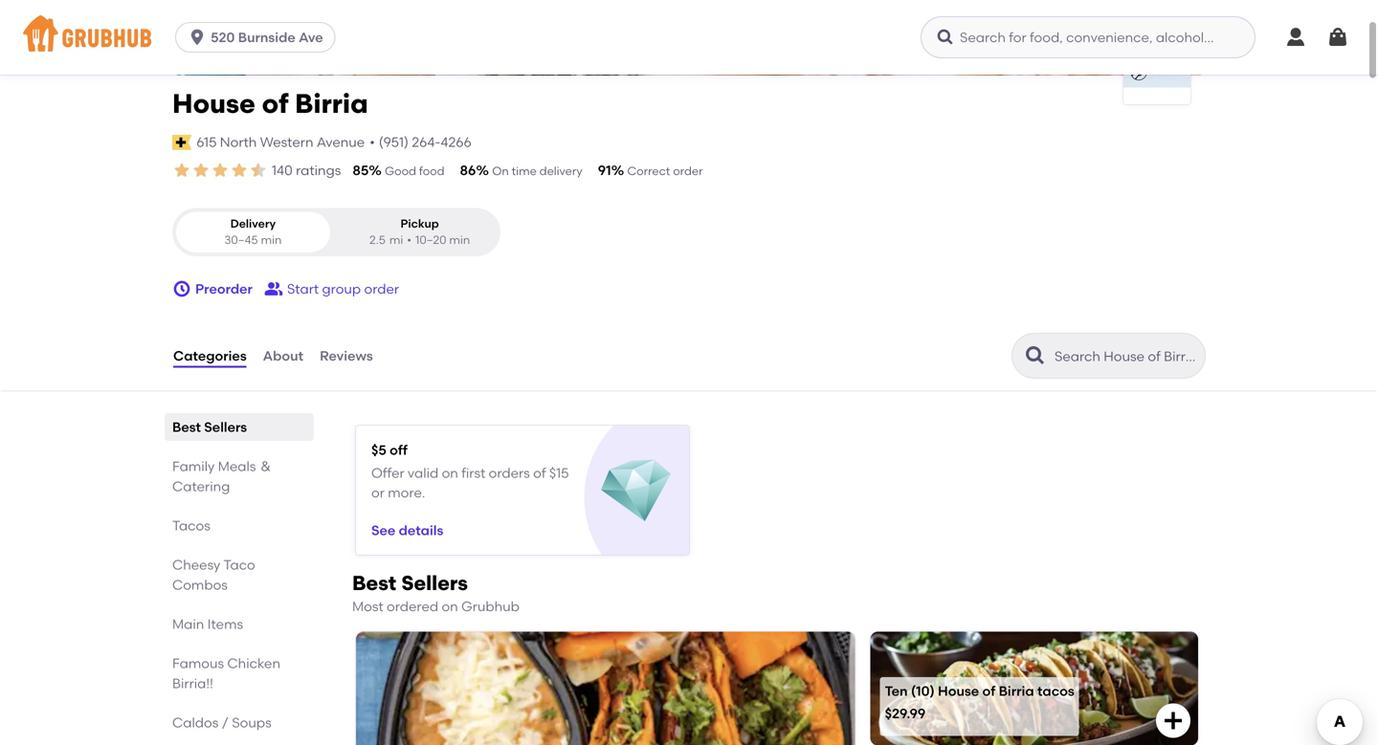 Task type: vqa. For each thing, say whether or not it's contained in the screenshot.
automatically
no



Task type: describe. For each thing, give the bounding box(es) containing it.
on time delivery
[[492, 164, 583, 178]]

combos
[[172, 577, 228, 594]]

orders
[[489, 465, 530, 482]]

svg image inside preorder button
[[172, 280, 191, 299]]

see details
[[371, 523, 443, 539]]

preorder button
[[172, 272, 253, 306]]

main navigation navigation
[[0, 0, 1378, 75]]

see details button
[[371, 514, 443, 548]]

details
[[399, 523, 443, 539]]

group
[[322, 281, 361, 297]]

main
[[172, 617, 204, 633]]

$5 off offer valid on first orders of $15 or more.
[[371, 442, 569, 501]]

order inside "button"
[[364, 281, 399, 297]]

ordered
[[387, 599, 439, 615]]

$29.99
[[885, 706, 926, 722]]

correct order
[[627, 164, 703, 178]]

see
[[371, 523, 396, 539]]

birria inside ten (10) house of birria tacos $29.99
[[999, 683, 1034, 700]]

caldos
[[172, 715, 219, 731]]

avenue
[[317, 134, 365, 150]]

of inside ten (10) house of birria tacos $29.99
[[983, 683, 996, 700]]

western
[[260, 134, 313, 150]]

reviews button
[[319, 322, 374, 391]]

520
[[211, 29, 235, 45]]

0 vertical spatial of
[[262, 88, 289, 120]]

1 horizontal spatial svg image
[[936, 28, 955, 47]]

start group order button
[[264, 272, 399, 306]]

1 horizontal spatial svg image
[[1285, 26, 1308, 49]]

subscription pass image
[[172, 135, 192, 150]]

taco
[[224, 557, 255, 573]]

promo image
[[601, 457, 671, 527]]

91
[[598, 162, 611, 179]]

offer
[[371, 465, 405, 482]]

Search House of Birria  search field
[[1053, 348, 1199, 366]]

/
[[222, 715, 229, 731]]

cheesy
[[172, 557, 221, 573]]

catering
[[172, 479, 230, 495]]

people icon image
[[264, 280, 283, 299]]

mi
[[389, 233, 403, 247]]

140
[[272, 162, 293, 179]]

delivery 30–45 min
[[224, 217, 282, 247]]

svg image inside 520 burnside ave button
[[188, 28, 207, 47]]

famous
[[172, 656, 224, 672]]

2.5
[[370, 233, 386, 247]]

on
[[492, 164, 509, 178]]

about
[[263, 348, 304, 364]]

min inside delivery 30–45 min
[[261, 233, 282, 247]]

$5
[[371, 442, 386, 459]]

615
[[196, 134, 217, 150]]

615 north western avenue
[[196, 134, 365, 150]]

start
[[287, 281, 319, 297]]

ratings
[[296, 162, 341, 179]]

good food
[[385, 164, 445, 178]]

or
[[371, 485, 385, 501]]

first
[[462, 465, 486, 482]]

start group order
[[287, 281, 399, 297]]

0 vertical spatial order
[[673, 164, 703, 178]]

grubhub
[[461, 599, 520, 615]]

$15
[[549, 465, 569, 482]]

chicken
[[227, 656, 280, 672]]

86
[[460, 162, 476, 179]]

0 horizontal spatial birria
[[295, 88, 368, 120]]

min inside pickup 2.5 mi • 10–20 min
[[449, 233, 470, 247]]

delivery
[[230, 217, 276, 230]]

soups
[[232, 715, 272, 731]]

best sellers most ordered on grubhub
[[352, 572, 520, 615]]

famous chicken birria!!
[[172, 656, 280, 692]]

good
[[385, 164, 416, 178]]

burnside
[[238, 29, 296, 45]]

cheesy taco combos
[[172, 557, 255, 594]]

0 vertical spatial house
[[172, 88, 255, 120]]

520 burnside ave
[[211, 29, 323, 45]]

2 horizontal spatial svg image
[[1327, 26, 1350, 49]]

10–20
[[415, 233, 447, 247]]



Task type: locate. For each thing, give the bounding box(es) containing it.
on right "ordered"
[[442, 599, 458, 615]]

1 horizontal spatial sellers
[[401, 572, 468, 596]]

2 horizontal spatial of
[[983, 683, 996, 700]]

264-
[[412, 134, 441, 150]]

house right (10)
[[938, 683, 979, 700]]

north
[[220, 134, 257, 150]]

on for off
[[442, 465, 458, 482]]

1 vertical spatial birria
[[999, 683, 1034, 700]]

ave
[[299, 29, 323, 45]]

option group
[[172, 208, 501, 257]]

of right (10)
[[983, 683, 996, 700]]

preorder
[[195, 281, 253, 297]]

best for best sellers
[[172, 419, 201, 436]]

＆
[[259, 459, 273, 475]]

ten (10) house of birria tacos $29.99
[[885, 683, 1075, 722]]

on inside best sellers most ordered on grubhub
[[442, 599, 458, 615]]

on
[[442, 465, 458, 482], [442, 599, 458, 615]]

• right mi at the left
[[407, 233, 412, 247]]

•
[[370, 134, 375, 150], [407, 233, 412, 247]]

tacos
[[1038, 683, 1075, 700]]

sellers inside best sellers most ordered on grubhub
[[401, 572, 468, 596]]

reviews
[[320, 348, 373, 364]]

min right the 10–20
[[449, 233, 470, 247]]

1 vertical spatial sellers
[[401, 572, 468, 596]]

birria!!
[[172, 676, 213, 692]]

1 vertical spatial house
[[938, 683, 979, 700]]

house
[[172, 88, 255, 120], [938, 683, 979, 700]]

best sellers
[[172, 419, 247, 436]]

0 horizontal spatial house
[[172, 88, 255, 120]]

caldos / soups
[[172, 715, 272, 731]]

sellers up meals at the left bottom of the page
[[204, 419, 247, 436]]

order
[[673, 164, 703, 178], [364, 281, 399, 297]]

house up 615
[[172, 88, 255, 120]]

birria
[[295, 88, 368, 120], [999, 683, 1034, 700]]

2 min from the left
[[449, 233, 470, 247]]

1 on from the top
[[442, 465, 458, 482]]

best up most
[[352, 572, 397, 596]]

1 vertical spatial best
[[352, 572, 397, 596]]

520 burnside ave button
[[175, 22, 343, 53]]

4266
[[441, 134, 472, 150]]

1 horizontal spatial order
[[673, 164, 703, 178]]

140 ratings
[[272, 162, 341, 179]]

on left first
[[442, 465, 458, 482]]

0 horizontal spatial •
[[370, 134, 375, 150]]

search icon image
[[1024, 345, 1047, 368]]

1 horizontal spatial min
[[449, 233, 470, 247]]

meals
[[218, 459, 256, 475]]

Search for food, convenience, alcohol... search field
[[921, 16, 1256, 58]]

1 horizontal spatial of
[[533, 465, 546, 482]]

best inside best sellers most ordered on grubhub
[[352, 572, 397, 596]]

2 vertical spatial of
[[983, 683, 996, 700]]

ten
[[885, 683, 908, 700]]

0 horizontal spatial best
[[172, 419, 201, 436]]

birria left tacos
[[999, 683, 1034, 700]]

0 vertical spatial sellers
[[204, 419, 247, 436]]

sellers
[[204, 419, 247, 436], [401, 572, 468, 596]]

time
[[512, 164, 537, 178]]

1 vertical spatial order
[[364, 281, 399, 297]]

0 horizontal spatial svg image
[[188, 28, 207, 47]]

0 horizontal spatial svg image
[[172, 280, 191, 299]]

valid
[[408, 465, 439, 482]]

of left $15
[[533, 465, 546, 482]]

food
[[419, 164, 445, 178]]

2 horizontal spatial svg image
[[1162, 710, 1185, 733]]

0 vertical spatial birria
[[295, 88, 368, 120]]

more.
[[388, 485, 425, 501]]

star icon image
[[172, 161, 191, 180], [191, 161, 211, 180], [211, 161, 230, 180], [230, 161, 249, 180], [249, 161, 268, 180], [249, 161, 268, 180]]

(951) 264-4266 button
[[379, 133, 472, 152]]

sellers up "ordered"
[[401, 572, 468, 596]]

615 north western avenue button
[[195, 132, 366, 153]]

85
[[353, 162, 369, 179]]

birria up avenue
[[295, 88, 368, 120]]

30–45
[[224, 233, 258, 247]]

0 horizontal spatial sellers
[[204, 419, 247, 436]]

family
[[172, 459, 215, 475]]

0 vertical spatial on
[[442, 465, 458, 482]]

house of birria  logo image
[[1124, 54, 1191, 88]]

categories button
[[172, 322, 248, 391]]

min
[[261, 233, 282, 247], [449, 233, 470, 247]]

• (951) 264-4266
[[370, 134, 472, 150]]

0 vertical spatial •
[[370, 134, 375, 150]]

of inside $5 off offer valid on first orders of $15 or more.
[[533, 465, 546, 482]]

(10)
[[911, 683, 935, 700]]

on for sellers
[[442, 599, 458, 615]]

1 min from the left
[[261, 233, 282, 247]]

house of birria
[[172, 88, 368, 120]]

• inside pickup 2.5 mi • 10–20 min
[[407, 233, 412, 247]]

1 horizontal spatial house
[[938, 683, 979, 700]]

0 horizontal spatial min
[[261, 233, 282, 247]]

option group containing delivery 30–45 min
[[172, 208, 501, 257]]

• left (951)
[[370, 134, 375, 150]]

1 vertical spatial of
[[533, 465, 546, 482]]

delivery
[[540, 164, 583, 178]]

1 horizontal spatial •
[[407, 233, 412, 247]]

pickup 2.5 mi • 10–20 min
[[370, 217, 470, 247]]

sellers for best sellers most ordered on grubhub
[[401, 572, 468, 596]]

categories
[[173, 348, 247, 364]]

0 horizontal spatial of
[[262, 88, 289, 120]]

house inside ten (10) house of birria tacos $29.99
[[938, 683, 979, 700]]

best for best sellers most ordered on grubhub
[[352, 572, 397, 596]]

order right the group
[[364, 281, 399, 297]]

family meals ＆ catering
[[172, 459, 273, 495]]

best
[[172, 419, 201, 436], [352, 572, 397, 596]]

off
[[390, 442, 408, 459]]

order right correct
[[673, 164, 703, 178]]

correct
[[627, 164, 670, 178]]

pickup
[[401, 217, 439, 230]]

about button
[[262, 322, 304, 391]]

of
[[262, 88, 289, 120], [533, 465, 546, 482], [983, 683, 996, 700]]

0 horizontal spatial order
[[364, 281, 399, 297]]

svg image
[[188, 28, 207, 47], [936, 28, 955, 47], [1162, 710, 1185, 733]]

best up family
[[172, 419, 201, 436]]

most
[[352, 599, 384, 615]]

1 horizontal spatial best
[[352, 572, 397, 596]]

min down delivery
[[261, 233, 282, 247]]

items
[[207, 617, 243, 633]]

1 horizontal spatial birria
[[999, 683, 1034, 700]]

1 vertical spatial •
[[407, 233, 412, 247]]

2 on from the top
[[442, 599, 458, 615]]

on inside $5 off offer valid on first orders of $15 or more.
[[442, 465, 458, 482]]

tacos
[[172, 518, 210, 534]]

svg image
[[1285, 26, 1308, 49], [1327, 26, 1350, 49], [172, 280, 191, 299]]

(951)
[[379, 134, 409, 150]]

of up 615 north western avenue
[[262, 88, 289, 120]]

1 vertical spatial on
[[442, 599, 458, 615]]

sellers for best sellers
[[204, 419, 247, 436]]

0 vertical spatial best
[[172, 419, 201, 436]]

main items
[[172, 617, 243, 633]]



